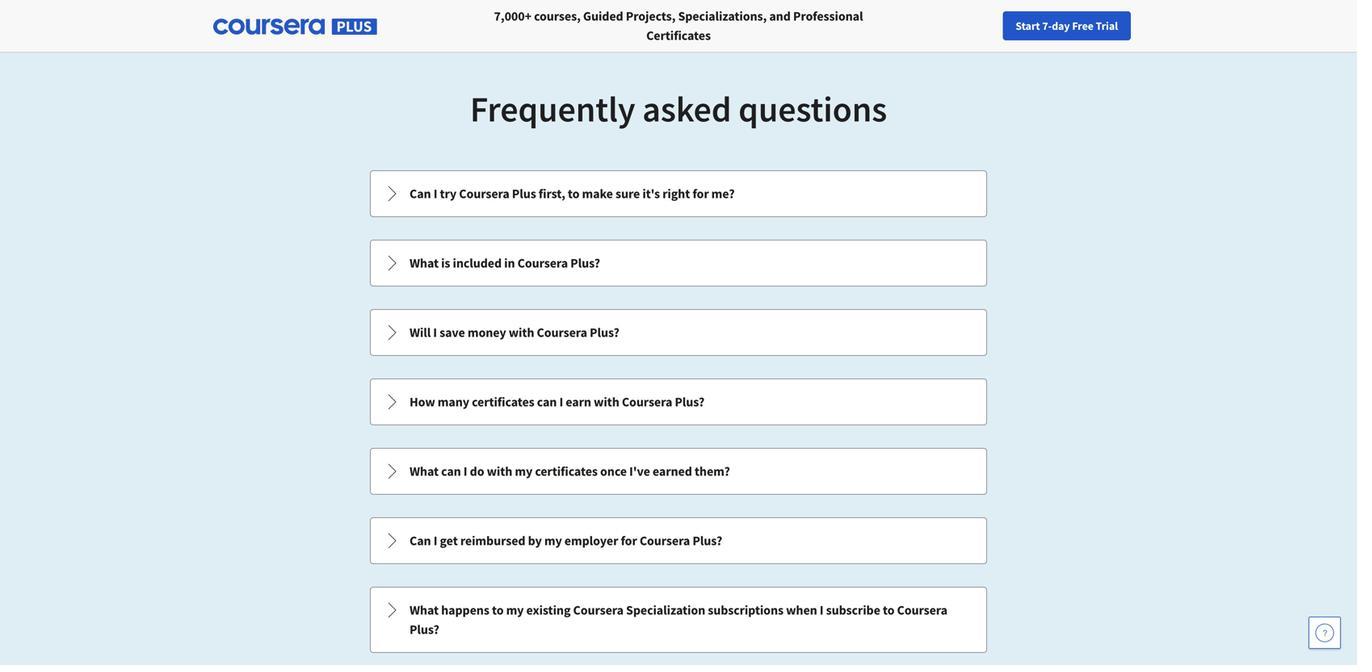 Task type: describe. For each thing, give the bounding box(es) containing it.
once
[[600, 464, 627, 480]]

what is included in coursera plus?
[[410, 255, 600, 272]]

2 horizontal spatial to
[[883, 603, 895, 619]]

what can i do with my certificates once i've earned them? button
[[371, 449, 987, 495]]

your
[[1036, 19, 1058, 33]]

frequently
[[470, 86, 636, 131]]

me?
[[712, 186, 735, 202]]

will i save money with coursera plus? button
[[371, 310, 987, 356]]

them?
[[695, 464, 730, 480]]

help center image
[[1315, 624, 1335, 643]]

specialization
[[626, 603, 706, 619]]

what for what is included in coursera plus?
[[410, 255, 439, 272]]

i left earn
[[560, 394, 563, 410]]

will i save money with coursera plus?
[[410, 325, 620, 341]]

can i try coursera plus first, to make sure it's right for me? button
[[371, 171, 987, 217]]

specializations,
[[678, 8, 767, 24]]

questions
[[739, 86, 887, 131]]

existing
[[526, 603, 571, 619]]

plus? inside dropdown button
[[693, 533, 723, 549]]

certificates
[[646, 27, 711, 44]]

how many certificates can i earn with coursera plus?
[[410, 394, 705, 410]]

for inside dropdown button
[[621, 533, 637, 549]]

i've
[[629, 464, 650, 480]]

my for employer
[[545, 533, 562, 549]]

do
[[470, 464, 484, 480]]

find
[[1013, 19, 1034, 33]]

make
[[582, 186, 613, 202]]

can for can i get reimbursed by my employer for coursera plus?
[[410, 533, 431, 549]]

coursera inside what is included in coursera plus? dropdown button
[[518, 255, 568, 272]]

my for certificates
[[515, 464, 533, 480]]

sure
[[616, 186, 640, 202]]

can i get reimbursed by my employer for coursera plus? button
[[371, 519, 987, 564]]

start 7-day free trial button
[[1003, 11, 1131, 40]]

what happens to my existing coursera specialization subscriptions when i subscribe to coursera plus?
[[410, 603, 948, 638]]

what happens to my existing coursera specialization subscriptions when i subscribe to coursera plus? button
[[371, 588, 987, 653]]

trial
[[1096, 19, 1118, 33]]

7-
[[1043, 19, 1052, 33]]

7,000+
[[494, 8, 532, 24]]

frequently asked questions
[[470, 86, 887, 131]]

start 7-day free trial
[[1016, 19, 1118, 33]]

money
[[468, 325, 506, 341]]

coursera inside will i save money with coursera plus? dropdown button
[[537, 325, 587, 341]]

how
[[410, 394, 435, 410]]

subscribe
[[826, 603, 881, 619]]

find your new career
[[1013, 19, 1114, 33]]

included
[[453, 255, 502, 272]]

in
[[504, 255, 515, 272]]

asked
[[643, 86, 732, 131]]

can for can i try coursera plus first, to make sure it's right for me?
[[410, 186, 431, 202]]

coursera inside can i get reimbursed by my employer for coursera plus? dropdown button
[[640, 533, 690, 549]]

day
[[1052, 19, 1070, 33]]

what can i do with my certificates once i've earned them?
[[410, 464, 730, 480]]

reimbursed
[[460, 533, 526, 549]]

when
[[786, 603, 817, 619]]



Task type: vqa. For each thing, say whether or not it's contained in the screenshot.
Health
no



Task type: locate. For each thing, give the bounding box(es) containing it.
first,
[[539, 186, 565, 202]]

what left is
[[410, 255, 439, 272]]

with for plus?
[[509, 325, 534, 341]]

earn
[[566, 394, 591, 410]]

my inside can i get reimbursed by my employer for coursera plus? dropdown button
[[545, 533, 562, 549]]

by
[[528, 533, 542, 549]]

try
[[440, 186, 457, 202]]

my right "by"
[[545, 533, 562, 549]]

0 vertical spatial what
[[410, 255, 439, 272]]

coursera right earn
[[622, 394, 673, 410]]

coursera inside how many certificates can i earn with coursera plus? dropdown button
[[622, 394, 673, 410]]

new
[[1060, 19, 1081, 33]]

1 vertical spatial can
[[441, 464, 461, 480]]

0 vertical spatial can
[[410, 186, 431, 202]]

i left the get
[[434, 533, 437, 549]]

1 what from the top
[[410, 255, 439, 272]]

to right first,
[[568, 186, 580, 202]]

2 what from the top
[[410, 464, 439, 480]]

subscriptions
[[708, 603, 784, 619]]

plus? inside dropdown button
[[590, 325, 620, 341]]

to
[[568, 186, 580, 202], [492, 603, 504, 619], [883, 603, 895, 619]]

i inside dropdown button
[[434, 533, 437, 549]]

with inside dropdown button
[[509, 325, 534, 341]]

1 vertical spatial for
[[621, 533, 637, 549]]

can left the get
[[410, 533, 431, 549]]

coursera up specialization
[[640, 533, 690, 549]]

coursera inside can i try coursera plus first, to make sure it's right for me? dropdown button
[[459, 186, 510, 202]]

my left existing
[[506, 603, 524, 619]]

for left me?
[[693, 186, 709, 202]]

what left 'do'
[[410, 464, 439, 480]]

find your new career link
[[1005, 16, 1122, 36]]

i inside what happens to my existing coursera specialization subscriptions when i subscribe to coursera plus?
[[820, 603, 824, 619]]

1 horizontal spatial certificates
[[535, 464, 598, 480]]

2 vertical spatial with
[[487, 464, 513, 480]]

0 horizontal spatial certificates
[[472, 394, 535, 410]]

how many certificates can i earn with coursera plus? button
[[371, 380, 987, 425]]

certificates left the once
[[535, 464, 598, 480]]

earned
[[653, 464, 692, 480]]

for right the employer
[[621, 533, 637, 549]]

can left the try
[[410, 186, 431, 202]]

i inside "dropdown button"
[[464, 464, 467, 480]]

what inside "dropdown button"
[[410, 464, 439, 480]]

can inside can i try coursera plus first, to make sure it's right for me? dropdown button
[[410, 186, 431, 202]]

employer
[[565, 533, 618, 549]]

2 vertical spatial my
[[506, 603, 524, 619]]

can
[[410, 186, 431, 202], [410, 533, 431, 549]]

1 can from the top
[[410, 186, 431, 202]]

0 vertical spatial certificates
[[472, 394, 535, 410]]

7,000+ courses, guided projects, specializations, and professional certificates
[[494, 8, 863, 44]]

0 vertical spatial my
[[515, 464, 533, 480]]

2 can from the top
[[410, 533, 431, 549]]

i right will
[[433, 325, 437, 341]]

happens
[[441, 603, 490, 619]]

get
[[440, 533, 458, 549]]

what for what can i do with my certificates once i've earned them?
[[410, 464, 439, 480]]

what for what happens to my existing coursera specialization subscriptions when i subscribe to coursera plus?
[[410, 603, 439, 619]]

courses,
[[534, 8, 581, 24]]

i
[[434, 186, 437, 202], [433, 325, 437, 341], [560, 394, 563, 410], [464, 464, 467, 480], [434, 533, 437, 549], [820, 603, 824, 619]]

for
[[693, 186, 709, 202], [621, 533, 637, 549]]

1 vertical spatial can
[[410, 533, 431, 549]]

2 vertical spatial what
[[410, 603, 439, 619]]

right
[[663, 186, 690, 202]]

0 horizontal spatial for
[[621, 533, 637, 549]]

can i try coursera plus first, to make sure it's right for me?
[[410, 186, 735, 202]]

coursera up how many certificates can i earn with coursera plus?
[[537, 325, 587, 341]]

my inside what can i do with my certificates once i've earned them? "dropdown button"
[[515, 464, 533, 480]]

can inside dropdown button
[[537, 394, 557, 410]]

can left earn
[[537, 394, 557, 410]]

list containing can i try coursera plus first, to make sure it's right for me?
[[368, 169, 989, 666]]

with
[[509, 325, 534, 341], [594, 394, 620, 410], [487, 464, 513, 480]]

to right subscribe
[[883, 603, 895, 619]]

1 horizontal spatial can
[[537, 394, 557, 410]]

my inside what happens to my existing coursera specialization subscriptions when i subscribe to coursera plus?
[[506, 603, 524, 619]]

what inside what happens to my existing coursera specialization subscriptions when i subscribe to coursera plus?
[[410, 603, 439, 619]]

None search field
[[222, 10, 610, 42]]

my right 'do'
[[515, 464, 533, 480]]

with inside "dropdown button"
[[487, 464, 513, 480]]

certificates inside what can i do with my certificates once i've earned them? "dropdown button"
[[535, 464, 598, 480]]

and
[[770, 8, 791, 24]]

can
[[537, 394, 557, 410], [441, 464, 461, 480]]

coursera right existing
[[573, 603, 624, 619]]

0 vertical spatial with
[[509, 325, 534, 341]]

0 horizontal spatial to
[[492, 603, 504, 619]]

certificates
[[472, 394, 535, 410], [535, 464, 598, 480]]

coursera
[[459, 186, 510, 202], [518, 255, 568, 272], [537, 325, 587, 341], [622, 394, 673, 410], [640, 533, 690, 549], [573, 603, 624, 619], [897, 603, 948, 619]]

1 horizontal spatial for
[[693, 186, 709, 202]]

i left the try
[[434, 186, 437, 202]]

plus
[[512, 186, 536, 202]]

1 vertical spatial what
[[410, 464, 439, 480]]

can left 'do'
[[441, 464, 461, 480]]

for inside dropdown button
[[693, 186, 709, 202]]

can inside "dropdown button"
[[441, 464, 461, 480]]

with inside dropdown button
[[594, 394, 620, 410]]

1 vertical spatial my
[[545, 533, 562, 549]]

coursera right the try
[[459, 186, 510, 202]]

what
[[410, 255, 439, 272], [410, 464, 439, 480], [410, 603, 439, 619]]

it's
[[643, 186, 660, 202]]

free
[[1072, 19, 1094, 33]]

i left 'do'
[[464, 464, 467, 480]]

plus?
[[571, 255, 600, 272], [590, 325, 620, 341], [675, 394, 705, 410], [693, 533, 723, 549], [410, 622, 439, 638]]

is
[[441, 255, 450, 272]]

with for certificates
[[487, 464, 513, 480]]

0 vertical spatial for
[[693, 186, 709, 202]]

can inside can i get reimbursed by my employer for coursera plus? dropdown button
[[410, 533, 431, 549]]

certificates right "many"
[[472, 394, 535, 410]]

career
[[1083, 19, 1114, 33]]

1 vertical spatial certificates
[[535, 464, 598, 480]]

0 horizontal spatial can
[[441, 464, 461, 480]]

with right money
[[509, 325, 534, 341]]

start
[[1016, 19, 1040, 33]]

list
[[368, 169, 989, 666]]

projects,
[[626, 8, 676, 24]]

what left happens
[[410, 603, 439, 619]]

1 vertical spatial with
[[594, 394, 620, 410]]

i inside dropdown button
[[433, 325, 437, 341]]

with right 'do'
[[487, 464, 513, 480]]

coursera right subscribe
[[897, 603, 948, 619]]

plus? inside what happens to my existing coursera specialization subscriptions when i subscribe to coursera plus?
[[410, 622, 439, 638]]

1 horizontal spatial to
[[568, 186, 580, 202]]

can i get reimbursed by my employer for coursera plus?
[[410, 533, 723, 549]]

coursera plus image
[[213, 19, 377, 35]]

will
[[410, 325, 431, 341]]

save
[[440, 325, 465, 341]]

i right when
[[820, 603, 824, 619]]

professional
[[793, 8, 863, 24]]

guided
[[583, 8, 623, 24]]

to right happens
[[492, 603, 504, 619]]

0 vertical spatial can
[[537, 394, 557, 410]]

3 what from the top
[[410, 603, 439, 619]]

what is included in coursera plus? button
[[371, 241, 987, 286]]

many
[[438, 394, 469, 410]]

with right earn
[[594, 394, 620, 410]]

my
[[515, 464, 533, 480], [545, 533, 562, 549], [506, 603, 524, 619]]

coursera right in on the top
[[518, 255, 568, 272]]

certificates inside how many certificates can i earn with coursera plus? dropdown button
[[472, 394, 535, 410]]



